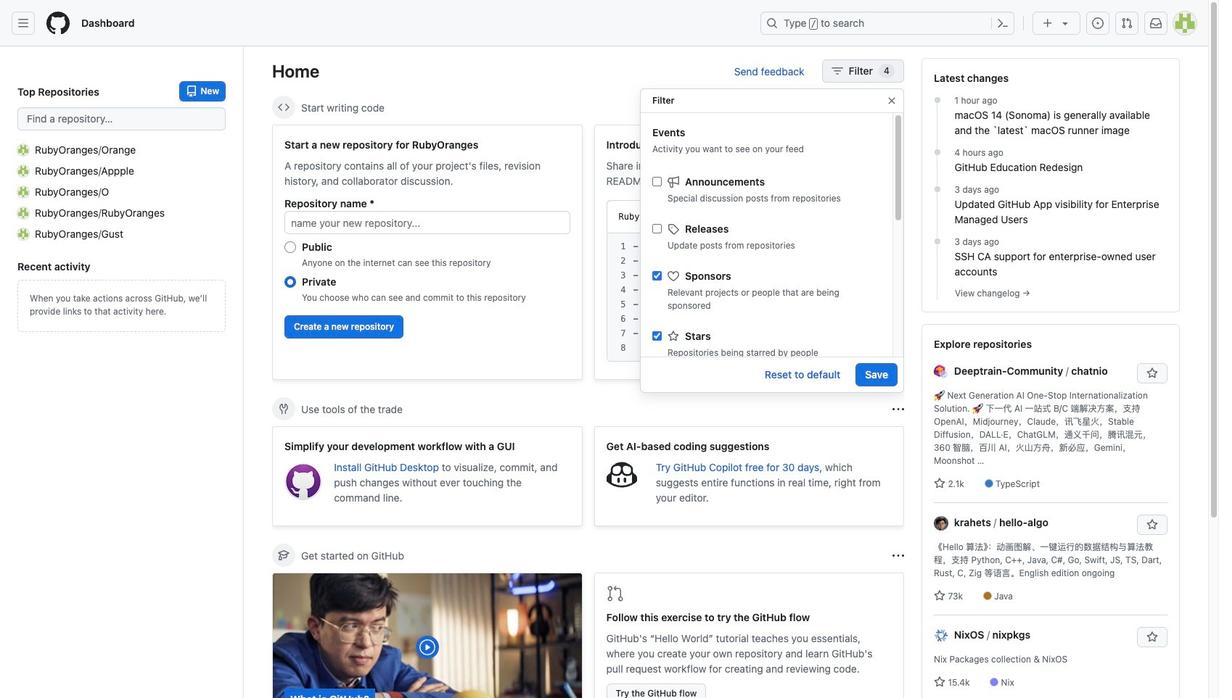 Task type: describe. For each thing, give the bounding box(es) containing it.
star image inside explore repositories navigation
[[934, 677, 946, 689]]

homepage image
[[46, 12, 70, 35]]

why am i seeing this? image for introduce yourself with a profile readme element
[[893, 102, 904, 114]]

mortar board image
[[278, 550, 290, 562]]

filter image
[[831, 65, 843, 77]]

start a new repository element
[[272, 125, 582, 380]]

none submit inside introduce yourself with a profile readme element
[[833, 207, 880, 227]]

try the github flow element
[[594, 573, 904, 699]]

heart image
[[668, 270, 679, 282]]

4 dot fill image from the top
[[931, 236, 943, 247]]

Find a repository… text field
[[17, 107, 226, 131]]

explore element
[[922, 58, 1180, 699]]

git pull request image inside try the github flow element
[[606, 586, 624, 603]]

o image
[[17, 186, 29, 198]]

rubyoranges image
[[17, 207, 29, 219]]

gust image
[[17, 228, 29, 240]]

megaphone image
[[668, 176, 679, 188]]

notifications image
[[1150, 17, 1162, 29]]

3 dot fill image from the top
[[931, 184, 943, 195]]

command palette image
[[997, 17, 1009, 29]]

star this repository image
[[1147, 520, 1158, 531]]

star this repository image for @deeptrain-community profile icon
[[1147, 368, 1158, 380]]

Top Repositories search field
[[17, 107, 226, 131]]

github desktop image
[[284, 463, 322, 501]]

@nixos profile image
[[934, 629, 949, 644]]



Task type: locate. For each thing, give the bounding box(es) containing it.
star this repository image
[[1147, 368, 1158, 380], [1147, 632, 1158, 644]]

None checkbox
[[652, 271, 662, 281], [652, 332, 662, 341], [652, 271, 662, 281], [652, 332, 662, 341]]

why am i seeing this? image
[[893, 102, 904, 114], [893, 550, 904, 562]]

0 vertical spatial star image
[[668, 331, 679, 342]]

star image up @krahets profile icon
[[934, 478, 946, 490]]

why am i seeing this? image for try the github flow element
[[893, 550, 904, 562]]

explore repositories navigation
[[922, 324, 1180, 699]]

None radio
[[284, 276, 296, 288]]

code image
[[278, 102, 290, 113]]

get ai-based coding suggestions element
[[594, 427, 904, 527]]

star image
[[934, 478, 946, 490], [934, 591, 946, 602]]

orange image
[[17, 144, 29, 156]]

close menu image
[[886, 95, 898, 107]]

@deeptrain-community profile image
[[934, 365, 949, 380]]

0 horizontal spatial git pull request image
[[606, 586, 624, 603]]

simplify your development workflow with a gui element
[[272, 427, 582, 527]]

what is github? element
[[272, 573, 582, 699]]

1 dot fill image from the top
[[931, 94, 943, 106]]

1 horizontal spatial git pull request image
[[1121, 17, 1133, 29]]

none radio inside start a new repository element
[[284, 276, 296, 288]]

None checkbox
[[652, 177, 662, 187], [652, 224, 662, 234], [652, 177, 662, 187], [652, 224, 662, 234]]

star this repository image for @nixos profile "icon"
[[1147, 632, 1158, 644]]

none radio inside start a new repository element
[[284, 242, 296, 253]]

issue opened image
[[1092, 17, 1104, 29]]

None radio
[[284, 242, 296, 253]]

tag image
[[668, 223, 679, 235]]

star image down @nixos profile "icon"
[[934, 677, 946, 689]]

why am i seeing this? image
[[893, 404, 904, 415]]

None submit
[[833, 207, 880, 227]]

dot fill image
[[931, 94, 943, 106], [931, 147, 943, 158], [931, 184, 943, 195], [931, 236, 943, 247]]

2 star image from the top
[[934, 591, 946, 602]]

git pull request image
[[1121, 17, 1133, 29], [606, 586, 624, 603]]

star image
[[668, 331, 679, 342], [934, 677, 946, 689]]

star image up @nixos profile "icon"
[[934, 591, 946, 602]]

1 vertical spatial git pull request image
[[606, 586, 624, 603]]

0 vertical spatial git pull request image
[[1121, 17, 1133, 29]]

star image down 'heart' 'image'
[[668, 331, 679, 342]]

1 vertical spatial star image
[[934, 677, 946, 689]]

0 vertical spatial star this repository image
[[1147, 368, 1158, 380]]

name your new repository... text field
[[284, 211, 570, 234]]

star image for @deeptrain-community profile icon
[[934, 478, 946, 490]]

1 horizontal spatial star image
[[934, 677, 946, 689]]

1 why am i seeing this? image from the top
[[893, 102, 904, 114]]

plus image
[[1042, 17, 1054, 29]]

play image
[[419, 639, 436, 657]]

2 why am i seeing this? image from the top
[[893, 550, 904, 562]]

appple image
[[17, 165, 29, 177]]

tools image
[[278, 403, 290, 415]]

0 vertical spatial why am i seeing this? image
[[893, 102, 904, 114]]

star image for @krahets profile icon
[[934, 591, 946, 602]]

@krahets profile image
[[934, 517, 949, 531]]

1 vertical spatial why am i seeing this? image
[[893, 550, 904, 562]]

0 horizontal spatial star image
[[668, 331, 679, 342]]

what is github? image
[[273, 574, 582, 699]]

2 star this repository image from the top
[[1147, 632, 1158, 644]]

menu
[[641, 163, 893, 560]]

1 vertical spatial star image
[[934, 591, 946, 602]]

1 star this repository image from the top
[[1147, 368, 1158, 380]]

0 vertical spatial star image
[[934, 478, 946, 490]]

triangle down image
[[1060, 17, 1071, 29]]

introduce yourself with a profile readme element
[[594, 125, 904, 380]]

1 vertical spatial star this repository image
[[1147, 632, 1158, 644]]

2 dot fill image from the top
[[931, 147, 943, 158]]

1 star image from the top
[[934, 478, 946, 490]]



Task type: vqa. For each thing, say whether or not it's contained in the screenshot.
megaphone ICON
yes



